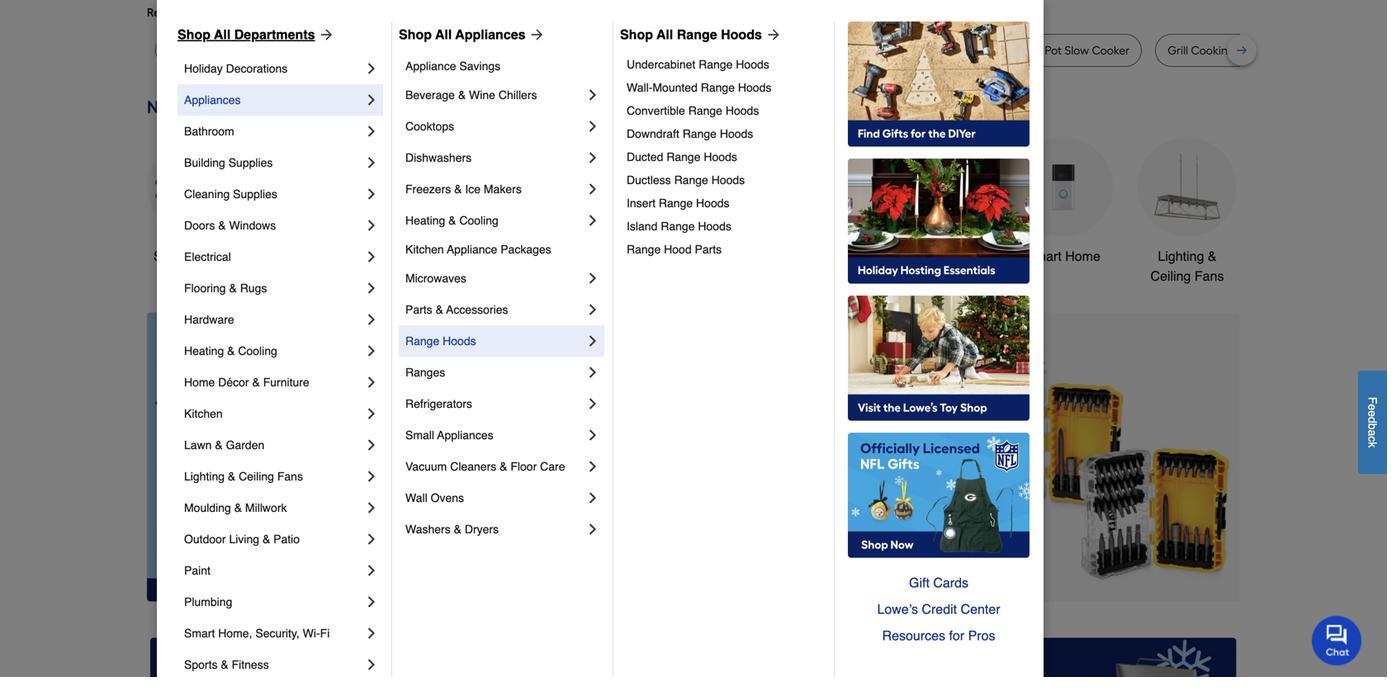 Task type: describe. For each thing, give the bounding box(es) containing it.
small appliances
[[405, 429, 493, 442]]

ranges
[[405, 366, 445, 379]]

& inside home décor & furniture link
[[252, 376, 260, 389]]

1 cooker from the left
[[418, 43, 456, 57]]

lawn & garden
[[184, 438, 264, 452]]

chevron right image for wall ovens
[[585, 490, 601, 506]]

1 horizontal spatial heating
[[405, 214, 445, 227]]

all for appliances
[[435, 27, 452, 42]]

range down undercabinet range hoods link
[[701, 81, 735, 94]]

chevron right image for the leftmost bathroom link
[[363, 123, 380, 140]]

chevron right image for hardware
[[363, 311, 380, 328]]

parts & accessories
[[405, 303, 508, 316]]

home,
[[218, 627, 252, 640]]

searches
[[229, 5, 277, 19]]

f e e d b a c k
[[1366, 397, 1379, 448]]

new deals every day during 25 days of deals image
[[147, 93, 1240, 121]]

k
[[1366, 442, 1379, 448]]

& inside beverage & wine chillers link
[[458, 88, 466, 102]]

tools inside outdoor tools & equipment
[[820, 249, 851, 264]]

credit
[[922, 602, 957, 617]]

chevron right image for parts & accessories
[[585, 301, 601, 318]]

f
[[1366, 397, 1379, 404]]

range up hood
[[661, 220, 695, 233]]

ice
[[465, 182, 481, 196]]

outdoor for outdoor tools & equipment
[[769, 249, 816, 264]]

kitchen for kitchen appliance packages
[[405, 243, 444, 256]]

rugs
[[240, 282, 267, 295]]

plumbing link
[[184, 586, 363, 618]]

outdoor living & patio
[[184, 533, 300, 546]]

range down wall-mounted range hoods
[[688, 104, 722, 117]]

1 vertical spatial heating & cooling
[[184, 344, 277, 358]]

insert
[[627, 197, 656, 210]]

instant
[[917, 43, 954, 57]]

beverage
[[405, 88, 455, 102]]

deals
[[206, 249, 239, 264]]

chevron right image for plumbing
[[363, 594, 380, 610]]

all for departments
[[214, 27, 231, 42]]

chevron right image for small appliances
[[585, 427, 601, 443]]

cooktops link
[[405, 111, 585, 142]]

0 horizontal spatial kitchen
[[184, 407, 223, 420]]

officially licensed n f l gifts. shop now. image
[[848, 433, 1030, 558]]

gift
[[909, 575, 930, 590]]

arrow right image for shop all range hoods
[[762, 26, 782, 43]]

chat invite button image
[[1312, 615, 1362, 666]]

hoods down undercabinet range hoods link
[[738, 81, 772, 94]]

pot for crock pot cooking pot
[[796, 43, 813, 57]]

holiday decorations link
[[184, 53, 363, 84]]

island
[[627, 220, 658, 233]]

range hoods link
[[405, 325, 585, 357]]

chevron right image for washers & dryers
[[585, 521, 601, 538]]

vacuum
[[405, 460, 447, 473]]

warming
[[1282, 43, 1331, 57]]

pros
[[968, 628, 995, 643]]

cleaning supplies
[[184, 187, 277, 201]]

shop all departments
[[178, 27, 315, 42]]

1 slow from the left
[[391, 43, 415, 57]]

0 horizontal spatial heating
[[184, 344, 224, 358]]

sports & fitness
[[184, 658, 269, 671]]

ductless range hoods link
[[627, 168, 822, 192]]

arrow right image for shop all appliances
[[526, 26, 545, 43]]

pot for crock pot slow cooker
[[1045, 43, 1062, 57]]

you
[[297, 5, 317, 19]]

arrow right image
[[1210, 457, 1226, 473]]

beverage & wine chillers
[[405, 88, 537, 102]]

flooring
[[184, 282, 226, 295]]

0 vertical spatial fans
[[1195, 268, 1224, 284]]

tools link
[[395, 137, 494, 266]]

wall-mounted range hoods
[[627, 81, 772, 94]]

windows
[[229, 219, 276, 232]]

& inside flooring & rugs link
[[229, 282, 237, 295]]

makers
[[484, 182, 522, 196]]

lowe's credit center link
[[848, 596, 1030, 623]]

range down convertible range hoods
[[683, 127, 717, 140]]

hoods for island range hoods
[[698, 220, 732, 233]]

1 horizontal spatial for
[[949, 628, 965, 643]]

hardware link
[[184, 304, 363, 335]]

shop all range hoods link
[[620, 25, 782, 45]]

living
[[229, 533, 259, 546]]

mounted
[[653, 81, 698, 94]]

0 horizontal spatial fans
[[277, 470, 303, 483]]

doors & windows link
[[184, 210, 363, 241]]

hoods for convertible range hoods
[[726, 104, 759, 117]]

chevron right image for the "appliances" link
[[363, 92, 380, 108]]

0 horizontal spatial heating & cooling link
[[184, 335, 363, 367]]

dryers
[[465, 523, 499, 536]]

chevron right image for cleaning supplies link
[[363, 186, 380, 202]]

1 vertical spatial ceiling
[[239, 470, 274, 483]]

shop all deals link
[[147, 137, 246, 266]]

scroll to item #2 image
[[796, 572, 835, 578]]

chevron right image for holiday decorations link at top
[[363, 60, 380, 77]]

& inside parts & accessories link
[[436, 303, 443, 316]]

undercabinet range hoods link
[[627, 53, 822, 76]]

downdraft range hoods link
[[627, 122, 822, 145]]

shop
[[154, 249, 184, 264]]

1 horizontal spatial bathroom
[[911, 249, 968, 264]]

instant pot
[[917, 43, 973, 57]]

freezers & ice makers link
[[405, 173, 585, 205]]

small
[[405, 429, 434, 442]]

shop for shop all appliances
[[399, 27, 432, 42]]

f e e d b a c k button
[[1358, 371, 1387, 474]]

refrigerators link
[[405, 388, 585, 419]]

range up 'wall-mounted range hoods' link
[[699, 58, 733, 71]]

washers
[[405, 523, 451, 536]]

get up to 2 free select tools or batteries when you buy 1 with select purchases. image
[[150, 638, 495, 677]]

recommended searches for you
[[147, 5, 317, 19]]

resources
[[882, 628, 945, 643]]

christmas decorations
[[533, 249, 603, 284]]

chevron right image for beverage & wine chillers link
[[585, 87, 601, 103]]

hoods for ductless range hoods
[[712, 173, 745, 187]]

chevron right image for kitchen link in the left bottom of the page
[[363, 405, 380, 422]]

washers & dryers
[[405, 523, 499, 536]]

all for range
[[657, 27, 673, 42]]

chevron right image for the building supplies link
[[363, 154, 380, 171]]

home inside smart home "link"
[[1065, 249, 1101, 264]]

chevron right image for the dishwashers link in the top left of the page
[[585, 149, 601, 166]]

hoods down parts & accessories
[[443, 334, 476, 348]]

flooring & rugs
[[184, 282, 267, 295]]

1 horizontal spatial bathroom link
[[890, 137, 989, 266]]

1 horizontal spatial lighting
[[1158, 249, 1204, 264]]

0 vertical spatial parts
[[695, 243, 722, 256]]

security,
[[255, 627, 300, 640]]

b
[[1366, 423, 1379, 430]]

outdoor tools & equipment
[[769, 249, 863, 284]]

visit the lowe's toy shop. image
[[848, 296, 1030, 421]]

up to 35 percent off select small appliances. image
[[521, 638, 866, 677]]

wall ovens link
[[405, 482, 585, 514]]

gift cards
[[909, 575, 969, 590]]

1 vertical spatial appliances
[[184, 93, 241, 107]]

chevron right image for home décor & furniture
[[363, 374, 380, 391]]

holiday
[[184, 62, 223, 75]]

cleaning
[[184, 187, 230, 201]]

2 pot from the left
[[862, 43, 880, 57]]

wall
[[405, 491, 427, 505]]

island range hoods link
[[627, 215, 822, 238]]

countertop
[[554, 43, 614, 57]]

sports & fitness link
[[184, 649, 363, 677]]

chevron right image for sports & fitness
[[363, 656, 380, 673]]

fi
[[320, 627, 330, 640]]

2 e from the top
[[1366, 410, 1379, 417]]

fitness
[[232, 658, 269, 671]]

millwork
[[245, 501, 287, 514]]

2 cooking from the left
[[1191, 43, 1235, 57]]

resources for pros link
[[848, 623, 1030, 649]]

2 slow from the left
[[1065, 43, 1089, 57]]

electrical link
[[184, 241, 363, 272]]

arrow left image
[[454, 457, 471, 473]]

chevron right image for doors & windows
[[363, 217, 380, 234]]

hoods for ducted range hoods
[[704, 150, 737, 163]]

shop for shop all departments
[[178, 27, 211, 42]]

hoods for insert range hoods
[[696, 197, 730, 210]]

wall ovens
[[405, 491, 464, 505]]



Task type: locate. For each thing, give the bounding box(es) containing it.
moulding & millwork link
[[184, 492, 363, 524]]

chevron right image for range hoods
[[585, 333, 601, 349]]

tools up microwaves
[[429, 249, 460, 264]]

c
[[1366, 436, 1379, 442]]

& inside 'sports & fitness' link
[[221, 658, 228, 671]]

1 crock from the left
[[762, 43, 793, 57]]

0 vertical spatial ceiling
[[1151, 268, 1191, 284]]

0 horizontal spatial cooling
[[238, 344, 277, 358]]

shop down 'recommended'
[[178, 27, 211, 42]]

1 horizontal spatial cooking
[[1191, 43, 1235, 57]]

insert range hoods link
[[627, 192, 822, 215]]

range
[[677, 27, 717, 42], [699, 58, 733, 71], [701, 81, 735, 94], [688, 104, 722, 117], [683, 127, 717, 140], [667, 150, 701, 163], [674, 173, 708, 187], [659, 197, 693, 210], [661, 220, 695, 233], [627, 243, 661, 256], [405, 334, 440, 348]]

chevron right image for ranges
[[585, 364, 601, 381]]

outdoor inside outdoor tools & equipment
[[769, 249, 816, 264]]

cooker left grill
[[1092, 43, 1130, 57]]

1 e from the top
[[1366, 404, 1379, 410]]

hoods up 'island range hoods' link
[[696, 197, 730, 210]]

0 horizontal spatial lighting & ceiling fans link
[[184, 461, 363, 492]]

microwaves link
[[405, 263, 585, 294]]

cooling up kitchen appliance packages
[[459, 214, 499, 227]]

1 horizontal spatial cooker
[[1092, 43, 1130, 57]]

scroll to item #4 image
[[878, 572, 918, 578]]

arrow right image for shop all departments
[[315, 26, 335, 43]]

supplies up cleaning supplies at the left of page
[[228, 156, 273, 169]]

slow
[[391, 43, 415, 57], [1065, 43, 1089, 57]]

1 shop from the left
[[178, 27, 211, 42]]

0 horizontal spatial home
[[184, 376, 215, 389]]

decorations for christmas
[[533, 268, 603, 284]]

& inside moulding & millwork link
[[234, 501, 242, 514]]

cleaning supplies link
[[184, 178, 363, 210]]

0 horizontal spatial slow
[[391, 43, 415, 57]]

1 horizontal spatial shop
[[399, 27, 432, 42]]

smart home
[[1026, 249, 1101, 264]]

0 horizontal spatial parts
[[405, 303, 432, 316]]

1 vertical spatial heating & cooling link
[[184, 335, 363, 367]]

& inside 'lawn & garden' 'link'
[[215, 438, 223, 452]]

chevron right image for refrigerators
[[585, 396, 601, 412]]

hoods down insert range hoods link at top
[[698, 220, 732, 233]]

1 vertical spatial for
[[949, 628, 965, 643]]

0 vertical spatial bathroom
[[184, 125, 234, 138]]

1 vertical spatial cooling
[[238, 344, 277, 358]]

2 cooker from the left
[[1092, 43, 1130, 57]]

ducted range hoods link
[[627, 145, 822, 168]]

0 vertical spatial appliances
[[455, 27, 526, 42]]

smart for smart home
[[1026, 249, 1062, 264]]

1 tools from the left
[[429, 249, 460, 264]]

scroll to item #5 image
[[918, 572, 957, 578]]

arrow right image inside shop all departments link
[[315, 26, 335, 43]]

chevron right image for freezers & ice makers link
[[585, 181, 601, 197]]

chevron right image
[[363, 217, 380, 234], [363, 280, 380, 296], [585, 301, 601, 318], [363, 311, 380, 328], [585, 333, 601, 349], [585, 364, 601, 381], [363, 374, 380, 391], [585, 396, 601, 412], [585, 427, 601, 443], [363, 437, 380, 453], [585, 458, 601, 475], [585, 490, 601, 506], [585, 521, 601, 538], [363, 531, 380, 547], [363, 562, 380, 579], [363, 594, 380, 610], [363, 656, 380, 673]]

find gifts for the diyer. image
[[848, 21, 1030, 147]]

shop all range hoods
[[620, 27, 762, 42]]

for left you
[[280, 5, 295, 19]]

convertible
[[627, 104, 685, 117]]

appliances
[[455, 27, 526, 42], [184, 93, 241, 107], [437, 429, 493, 442]]

& inside outdoor tools & equipment
[[854, 249, 863, 264]]

up to 30 percent off select grills and accessories. image
[[892, 638, 1237, 677]]

faucets
[[692, 249, 739, 264]]

outdoor for outdoor living & patio
[[184, 533, 226, 546]]

crock pot cooking pot
[[762, 43, 880, 57]]

0 vertical spatial home
[[1065, 249, 1101, 264]]

& inside freezers & ice makers link
[[454, 182, 462, 196]]

smart home, security, wi-fi link
[[184, 618, 363, 649]]

3 pot from the left
[[956, 43, 973, 57]]

1 vertical spatial lighting
[[184, 470, 225, 483]]

0 horizontal spatial lighting & ceiling fans
[[184, 470, 303, 483]]

supplies for building supplies
[[228, 156, 273, 169]]

shop up undercabinet
[[620, 27, 653, 42]]

decorations
[[226, 62, 288, 75], [533, 268, 603, 284]]

recommended
[[147, 5, 226, 19]]

convertible range hoods link
[[627, 99, 822, 122]]

arrow right image inside shop all range hoods link
[[762, 26, 782, 43]]

cards
[[933, 575, 969, 590]]

1 vertical spatial parts
[[405, 303, 432, 316]]

lighting & ceiling fans
[[1151, 249, 1224, 284], [184, 470, 303, 483]]

appliances up 'arrow left' image
[[437, 429, 493, 442]]

chevron right image for 'electrical' link
[[363, 249, 380, 265]]

shop
[[178, 27, 211, 42], [399, 27, 432, 42], [620, 27, 653, 42]]

hood
[[664, 243, 692, 256]]

home inside home décor & furniture link
[[184, 376, 215, 389]]

heating down hardware
[[184, 344, 224, 358]]

0 horizontal spatial for
[[280, 5, 295, 19]]

chevron right image for moulding & millwork link
[[363, 500, 380, 516]]

1 horizontal spatial decorations
[[533, 268, 603, 284]]

for inside heading
[[280, 5, 295, 19]]

for left 'pros'
[[949, 628, 965, 643]]

hoods up undercabinet range hoods link
[[721, 27, 762, 42]]

all right shop
[[188, 249, 202, 264]]

range down ducted range hoods
[[674, 173, 708, 187]]

crock right instant pot
[[1011, 43, 1042, 57]]

hoods up ductless range hoods link
[[704, 150, 737, 163]]

hoods down 'wall-mounted range hoods' link
[[726, 104, 759, 117]]

0 horizontal spatial bathroom
[[184, 125, 234, 138]]

all up undercabinet
[[657, 27, 673, 42]]

2 tools from the left
[[820, 249, 851, 264]]

0 horizontal spatial ceiling
[[239, 470, 274, 483]]

hoods down convertible range hoods link
[[720, 127, 753, 140]]

refrigerators
[[405, 397, 472, 410]]

shop these last-minute gifts. $99 or less. quantities are limited and won't last. image
[[147, 313, 414, 602]]

cooker up appliance savings at the top
[[418, 43, 456, 57]]

heating & cooling up décor
[[184, 344, 277, 358]]

island range hoods
[[627, 220, 732, 233]]

appliances link
[[184, 84, 363, 116]]

moulding
[[184, 501, 231, 514]]

appliances up 'savings'
[[455, 27, 526, 42]]

home décor & furniture
[[184, 376, 309, 389]]

1 arrow right image from the left
[[315, 26, 335, 43]]

3 shop from the left
[[620, 27, 653, 42]]

2 shop from the left
[[399, 27, 432, 42]]

1 horizontal spatial tools
[[820, 249, 851, 264]]

furniture
[[263, 376, 309, 389]]

parts down microwaves
[[405, 303, 432, 316]]

0 horizontal spatial shop
[[178, 27, 211, 42]]

insert range hoods
[[627, 197, 730, 210]]

2 vertical spatial appliances
[[437, 429, 493, 442]]

1 vertical spatial bathroom
[[911, 249, 968, 264]]

chevron right image for flooring & rugs
[[363, 280, 380, 296]]

departments
[[234, 27, 315, 42]]

2 arrow right image from the left
[[526, 26, 545, 43]]

wall-
[[627, 81, 653, 94]]

0 vertical spatial supplies
[[228, 156, 273, 169]]

range down island
[[627, 243, 661, 256]]

e up d
[[1366, 404, 1379, 410]]

holiday hosting essentials. image
[[848, 159, 1030, 284]]

1 vertical spatial smart
[[184, 627, 215, 640]]

chevron right image for outdoor living & patio
[[363, 531, 380, 547]]

1 cooking from the left
[[816, 43, 860, 57]]

dishwashers link
[[405, 142, 585, 173]]

0 horizontal spatial bathroom link
[[184, 116, 363, 147]]

0 vertical spatial for
[[280, 5, 295, 19]]

1 vertical spatial home
[[184, 376, 215, 389]]

microwave countertop
[[494, 43, 614, 57]]

shop for shop all range hoods
[[620, 27, 653, 42]]

appliance
[[405, 59, 456, 73], [447, 243, 497, 256]]

hoods for downdraft range hoods
[[720, 127, 753, 140]]

range down the recommended searches for you heading
[[677, 27, 717, 42]]

supplies
[[228, 156, 273, 169], [233, 187, 277, 201]]

0 vertical spatial outdoor
[[769, 249, 816, 264]]

hoods up 'wall-mounted range hoods' link
[[736, 58, 769, 71]]

2 crock from the left
[[1011, 43, 1042, 57]]

center
[[961, 602, 1000, 617]]

0 horizontal spatial smart
[[184, 627, 215, 640]]

lawn
[[184, 438, 212, 452]]

0 horizontal spatial cooker
[[418, 43, 456, 57]]

1 vertical spatial decorations
[[533, 268, 603, 284]]

1 horizontal spatial heating & cooling
[[405, 214, 499, 227]]

1 horizontal spatial ceiling
[[1151, 268, 1191, 284]]

appliance inside "kitchen appliance packages" link
[[447, 243, 497, 256]]

decorations for holiday
[[226, 62, 288, 75]]

& inside outdoor living & patio link
[[263, 533, 270, 546]]

1 horizontal spatial home
[[1065, 249, 1101, 264]]

crock up 'wall-mounted range hoods' link
[[762, 43, 793, 57]]

0 horizontal spatial arrow right image
[[315, 26, 335, 43]]

cooling
[[459, 214, 499, 227], [238, 344, 277, 358]]

1 vertical spatial appliance
[[447, 243, 497, 256]]

2 horizontal spatial arrow right image
[[762, 26, 782, 43]]

1 vertical spatial outdoor
[[184, 533, 226, 546]]

all for deals
[[188, 249, 202, 264]]

a
[[1366, 430, 1379, 436]]

e up b
[[1366, 410, 1379, 417]]

0 vertical spatial lighting
[[1158, 249, 1204, 264]]

1 vertical spatial lighting & ceiling fans link
[[184, 461, 363, 492]]

heating & cooling
[[405, 214, 499, 227], [184, 344, 277, 358]]

small appliances link
[[405, 419, 585, 451]]

triple slow cooker
[[359, 43, 456, 57]]

arrow right image down you
[[315, 26, 335, 43]]

building
[[184, 156, 225, 169]]

0 vertical spatial appliance
[[405, 59, 456, 73]]

heating & cooling link down makers
[[405, 205, 585, 236]]

0 vertical spatial heating & cooling link
[[405, 205, 585, 236]]

lawn & garden link
[[184, 429, 363, 461]]

up to 50 percent off select tools and accessories. image
[[440, 313, 1240, 601]]

heating
[[405, 214, 445, 227], [184, 344, 224, 358]]

kitchen up lawn
[[184, 407, 223, 420]]

range hood parts
[[627, 243, 722, 256]]

0 vertical spatial heating & cooling
[[405, 214, 499, 227]]

hoods
[[721, 27, 762, 42], [736, 58, 769, 71], [738, 81, 772, 94], [726, 104, 759, 117], [720, 127, 753, 140], [704, 150, 737, 163], [712, 173, 745, 187], [696, 197, 730, 210], [698, 220, 732, 233], [443, 334, 476, 348]]

0 horizontal spatial cooking
[[816, 43, 860, 57]]

garden
[[226, 438, 264, 452]]

patio
[[273, 533, 300, 546]]

1 horizontal spatial crock
[[1011, 43, 1042, 57]]

1 horizontal spatial heating & cooling link
[[405, 205, 585, 236]]

freezers
[[405, 182, 451, 196]]

chevron right image for microwaves link
[[585, 270, 601, 287]]

& inside doors & windows link
[[218, 219, 226, 232]]

1 horizontal spatial lighting & ceiling fans link
[[1138, 137, 1237, 286]]

1 horizontal spatial smart
[[1026, 249, 1062, 264]]

1 horizontal spatial parts
[[695, 243, 722, 256]]

kitchen down island range hoods
[[645, 249, 689, 264]]

outdoor
[[769, 249, 816, 264], [184, 533, 226, 546]]

appliance savings link
[[405, 53, 601, 79]]

vacuum cleaners & floor care
[[405, 460, 565, 473]]

downdraft range hoods
[[627, 127, 753, 140]]

2 horizontal spatial shop
[[620, 27, 653, 42]]

kitchen up microwaves
[[405, 243, 444, 256]]

all down recommended searches for you at the left top of the page
[[214, 27, 231, 42]]

1 horizontal spatial lighting & ceiling fans
[[1151, 249, 1224, 284]]

parts down 'island range hoods' link
[[695, 243, 722, 256]]

1 horizontal spatial slow
[[1065, 43, 1089, 57]]

cleaners
[[450, 460, 496, 473]]

2 horizontal spatial kitchen
[[645, 249, 689, 264]]

chevron right image for the cooktops link
[[585, 118, 601, 135]]

cooling up home décor & furniture
[[238, 344, 277, 358]]

0 vertical spatial heating
[[405, 214, 445, 227]]

paint link
[[184, 555, 363, 586]]

chevron right image for paint
[[363, 562, 380, 579]]

range up ranges
[[405, 334, 440, 348]]

tools up equipment
[[820, 249, 851, 264]]

chevron right image for lawn & garden
[[363, 437, 380, 453]]

chillers
[[499, 88, 537, 102]]

kitchen inside 'link'
[[645, 249, 689, 264]]

freezers & ice makers
[[405, 182, 522, 196]]

range up ductless range hoods
[[667, 150, 701, 163]]

outdoor down the moulding
[[184, 533, 226, 546]]

wine
[[469, 88, 495, 102]]

decorations down shop all departments link
[[226, 62, 288, 75]]

kitchen for kitchen faucets
[[645, 249, 689, 264]]

ducted
[[627, 150, 663, 163]]

0 horizontal spatial decorations
[[226, 62, 288, 75]]

appliances down holiday
[[184, 93, 241, 107]]

building supplies link
[[184, 147, 363, 178]]

crock for crock pot slow cooker
[[1011, 43, 1042, 57]]

arrow right image up crock pot cooking pot
[[762, 26, 782, 43]]

shop up triple slow cooker
[[399, 27, 432, 42]]

home décor & furniture link
[[184, 367, 363, 398]]

appliance up microwaves link
[[447, 243, 497, 256]]

parts
[[695, 243, 722, 256], [405, 303, 432, 316]]

arrow right image up microwave
[[526, 26, 545, 43]]

wall-mounted range hoods link
[[627, 76, 822, 99]]

1 vertical spatial supplies
[[233, 187, 277, 201]]

supplies for cleaning supplies
[[233, 187, 277, 201]]

3 arrow right image from the left
[[762, 26, 782, 43]]

0 vertical spatial lighting & ceiling fans
[[1151, 249, 1224, 284]]

0 horizontal spatial outdoor
[[184, 533, 226, 546]]

1 horizontal spatial fans
[[1195, 268, 1224, 284]]

appliance inside appliance savings link
[[405, 59, 456, 73]]

& inside vacuum cleaners & floor care link
[[500, 460, 507, 473]]

crock for crock pot cooking pot
[[762, 43, 793, 57]]

pot for instant pot
[[956, 43, 973, 57]]

d
[[1366, 417, 1379, 423]]

arrow right image inside "shop all appliances" link
[[526, 26, 545, 43]]

supplies up windows at the left top of the page
[[233, 187, 277, 201]]

smart for smart home, security, wi-fi
[[184, 627, 215, 640]]

0 vertical spatial lighting & ceiling fans link
[[1138, 137, 1237, 286]]

outdoor tools & equipment link
[[766, 137, 865, 286]]

cooktops
[[405, 120, 454, 133]]

heating down freezers on the top of page
[[405, 214, 445, 227]]

appliance down triple slow cooker
[[405, 59, 456, 73]]

bathroom
[[184, 125, 234, 138], [911, 249, 968, 264]]

hoods up insert range hoods link at top
[[712, 173, 745, 187]]

1 horizontal spatial outdoor
[[769, 249, 816, 264]]

range up island range hoods
[[659, 197, 693, 210]]

4 pot from the left
[[1045, 43, 1062, 57]]

1 vertical spatial lighting & ceiling fans
[[184, 470, 303, 483]]

ductless range hoods
[[627, 173, 745, 187]]

0 horizontal spatial lighting
[[184, 470, 225, 483]]

doors
[[184, 219, 215, 232]]

hoods for undercabinet range hoods
[[736, 58, 769, 71]]

smart inside smart home "link"
[[1026, 249, 1062, 264]]

0 vertical spatial cooling
[[459, 214, 499, 227]]

hardware
[[184, 313, 234, 326]]

for
[[280, 5, 295, 19], [949, 628, 965, 643]]

recommended searches for you heading
[[147, 4, 1240, 21]]

tools inside "link"
[[429, 249, 460, 264]]

heating & cooling link up furniture
[[184, 335, 363, 367]]

1 vertical spatial heating
[[184, 344, 224, 358]]

1 horizontal spatial arrow right image
[[526, 26, 545, 43]]

outdoor up equipment
[[769, 249, 816, 264]]

savings
[[459, 59, 501, 73]]

decorations down 'christmas'
[[533, 268, 603, 284]]

& inside washers & dryers link
[[454, 523, 462, 536]]

chevron right image
[[363, 60, 380, 77], [585, 87, 601, 103], [363, 92, 380, 108], [585, 118, 601, 135], [363, 123, 380, 140], [585, 149, 601, 166], [363, 154, 380, 171], [585, 181, 601, 197], [363, 186, 380, 202], [585, 212, 601, 229], [363, 249, 380, 265], [585, 270, 601, 287], [363, 343, 380, 359], [363, 405, 380, 422], [363, 468, 380, 485], [363, 500, 380, 516], [363, 625, 380, 642]]

care
[[540, 460, 565, 473]]

chevron right image for vacuum cleaners & floor care
[[585, 458, 601, 475]]

packages
[[501, 243, 551, 256]]

heating & cooling down 'freezers & ice makers'
[[405, 214, 499, 227]]

0 vertical spatial smart
[[1026, 249, 1062, 264]]

all up appliance savings at the top
[[435, 27, 452, 42]]

0 horizontal spatial heating & cooling
[[184, 344, 277, 358]]

chevron right image for smart home, security, wi-fi link
[[363, 625, 380, 642]]

1 horizontal spatial kitchen
[[405, 243, 444, 256]]

0 horizontal spatial tools
[[429, 249, 460, 264]]

0 horizontal spatial crock
[[762, 43, 793, 57]]

kitchen link
[[184, 398, 363, 429]]

sports
[[184, 658, 218, 671]]

1 vertical spatial fans
[[277, 470, 303, 483]]

arrow right image
[[315, 26, 335, 43], [526, 26, 545, 43], [762, 26, 782, 43]]

0 vertical spatial decorations
[[226, 62, 288, 75]]

christmas
[[538, 249, 598, 264]]

smart inside smart home, security, wi-fi link
[[184, 627, 215, 640]]

1 pot from the left
[[796, 43, 813, 57]]

1 horizontal spatial cooling
[[459, 214, 499, 227]]

moulding & millwork
[[184, 501, 287, 514]]

crock pot slow cooker
[[1011, 43, 1130, 57]]



Task type: vqa. For each thing, say whether or not it's contained in the screenshot.
Building on the top left of page
yes



